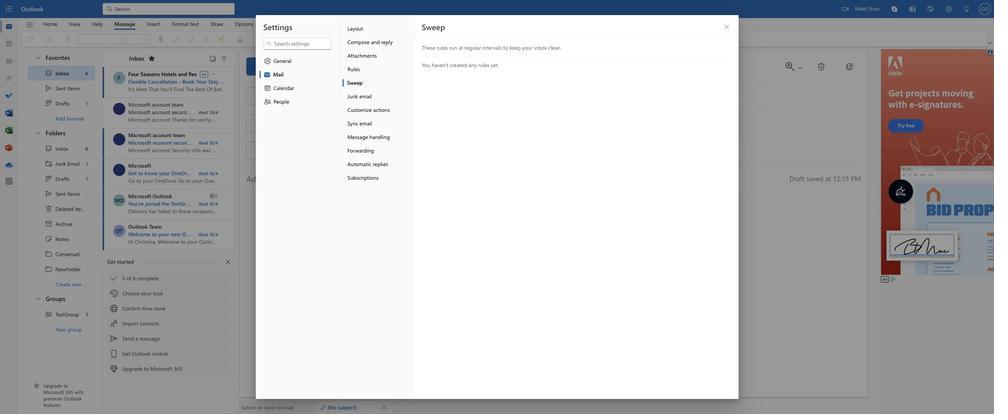 Task type: vqa. For each thing, say whether or not it's contained in the screenshot.
on within Email Message element
no



Task type: locate. For each thing, give the bounding box(es) containing it.
 inbox down folders
[[45, 145, 68, 153]]

sent inside the favorites "tree"
[[56, 85, 66, 92]]

 tree item up add on the top left of the page
[[28, 96, 95, 111]]

inbox for first  'tree item' from the top of the to application
[[56, 70, 69, 77]]

3 wed 10/4 from the top
[[199, 171, 218, 177]]

0 vertical spatial items
[[67, 85, 80, 92]]

account
[[152, 101, 170, 108], [152, 109, 170, 116], [153, 132, 172, 139], [153, 139, 172, 147], [215, 231, 234, 238]]

 drafts up add on the top left of the page
[[45, 100, 70, 107]]

your left look on the bottom left of the page
[[141, 290, 152, 298]]

 up  tree item
[[45, 190, 52, 198]]

your right know
[[159, 170, 170, 177]]

 inside the favorites "tree"
[[45, 85, 52, 92]]

1 vertical spatial 
[[382, 406, 387, 411]]

1 inside  tree item
[[86, 311, 88, 319]]

4 inside the favorites "tree"
[[85, 70, 88, 77]]

2  sent items from the top
[[45, 190, 80, 198]]

get for get started
[[107, 259, 116, 266]]

0 vertical spatial mt
[[115, 105, 123, 113]]

choose
[[122, 290, 140, 298]]

1 vertical spatial drafts
[[56, 175, 70, 183]]

0
[[122, 275, 125, 282]]

2 sent from the top
[[56, 191, 66, 198]]

1 vertical spatial select a conversation checkbox
[[113, 164, 128, 176]]

mt down microsoft account team icon
[[115, 136, 123, 143]]

outlook up the 
[[21, 5, 43, 13]]

drafts down  junk email
[[56, 175, 70, 183]]

1  sent items from the top
[[45, 85, 80, 92]]

security
[[172, 109, 190, 116], [173, 139, 192, 147]]

 tree item
[[28, 66, 95, 81], [28, 141, 95, 156]]

 down favorites
[[45, 85, 52, 92]]

1 select a conversation checkbox from the top
[[113, 134, 128, 146]]

 drafts down  tree item
[[45, 175, 70, 183]]

2 4 from the top
[[85, 145, 88, 152]]

 drafts for 
[[45, 100, 70, 107]]

3 wed from the top
[[199, 171, 208, 177]]

0 vertical spatial  sent items
[[45, 85, 80, 92]]


[[110, 275, 118, 283]]

(no
[[328, 405, 337, 412]]

0 vertical spatial 
[[45, 251, 52, 258]]

1  drafts from the top
[[45, 100, 70, 107]]

rules left run
[[437, 44, 448, 51]]

1 vertical spatial get
[[107, 259, 116, 266]]

group inside message list no conversations selected list box
[[197, 201, 211, 208]]

message inside document
[[348, 134, 368, 141]]

0 vertical spatial sweep
[[422, 22, 445, 32]]

your
[[196, 78, 207, 85]]

 sent items inside the favorites "tree"
[[45, 85, 80, 92]]

0 horizontal spatial 
[[45, 311, 52, 319]]

upgrade inside 'upgrade to microsoft 365 with premium outlook features'
[[43, 383, 62, 390]]

get right "microsoft" image
[[128, 170, 137, 177]]

drafts up add favorite tree item
[[56, 100, 70, 107]]

 tree item up newfolder
[[28, 247, 104, 262]]

testgroup up new group
[[56, 311, 79, 319]]

to down get outlook mobile
[[144, 366, 149, 373]]

microsoft account team for microsoft account security info was added
[[128, 132, 185, 139]]

items up favorite
[[67, 85, 80, 92]]

to left read
[[277, 405, 282, 412]]

0 vertical spatial junk
[[348, 93, 358, 100]]

rules
[[437, 44, 448, 51], [479, 62, 490, 69]]

up
[[231, 170, 237, 177]]

inbox inside the favorites "tree"
[[56, 70, 69, 77]]

Select a conversation checkbox
[[113, 195, 128, 207]]

junk up customize
[[348, 93, 358, 100]]

basic text group
[[79, 32, 439, 47]]

1 vertical spatial rules
[[479, 62, 490, 69]]

1 vertical spatial inbox
[[56, 70, 69, 77]]

0 vertical spatial 
[[818, 62, 827, 71]]

 button
[[222, 256, 234, 268]]

items right deleted
[[75, 206, 88, 213]]

sweep
[[422, 22, 445, 32], [347, 79, 363, 86]]

inbox down favorites tree item
[[56, 70, 69, 77]]

outlook team image
[[113, 225, 125, 238]]

features
[[43, 403, 61, 409]]

 button for folders
[[31, 126, 44, 140]]

read
[[283, 405, 294, 412]]

0 horizontal spatial 365
[[65, 390, 73, 396]]

2 select a conversation checkbox from the top
[[113, 164, 128, 176]]

select a conversation checkbox up m
[[113, 134, 128, 146]]

zone
[[154, 305, 166, 313]]

get
[[128, 170, 137, 177], [107, 259, 116, 266], [122, 351, 131, 358]]

1  from the top
[[45, 251, 52, 258]]

Search settings search field
[[272, 40, 323, 48]]

 inside the favorites "tree"
[[45, 69, 52, 77]]

subject)
[[338, 405, 357, 412]]

outlook up welcome
[[128, 224, 148, 231]]

select
[[242, 405, 256, 412]]

0 vertical spatial select a conversation checkbox
[[113, 103, 128, 115]]

confirm
[[122, 305, 141, 313]]

any
[[469, 62, 477, 69]]

group inside new group tree item
[[67, 326, 82, 334]]

mt for microsoft account security info was added
[[115, 136, 123, 143]]

microsoft
[[128, 101, 151, 108], [128, 109, 151, 116], [128, 132, 151, 139], [128, 139, 151, 147], [128, 162, 151, 170], [128, 193, 151, 200], [150, 366, 172, 373], [43, 390, 64, 396]]

 button inside favorites tree item
[[31, 51, 44, 65]]

0 horizontal spatial upgrade
[[43, 383, 62, 390]]

1 horizontal spatial testgroup
[[171, 201, 195, 208]]

to down team
[[152, 231, 157, 238]]

 inbox for first  'tree item' from the top of the to application
[[45, 69, 69, 77]]

at inside reading pane main content
[[826, 174, 832, 183]]

0 vertical spatial at
[[459, 44, 463, 51]]

 inside groups tree item
[[35, 296, 41, 302]]

email right the sync
[[360, 120, 372, 127]]

1 vertical spatial  inbox
[[45, 145, 68, 153]]

1 horizontal spatial message
[[348, 134, 368, 141]]

1 vertical spatial info
[[193, 139, 203, 147]]

drafts for 
[[56, 100, 70, 107]]

outlook down send a message
[[132, 351, 151, 358]]

ad
[[202, 72, 207, 77], [884, 277, 888, 282]]

1 vertical spatial at
[[826, 174, 832, 183]]

1 vertical spatial testgroup
[[56, 311, 79, 319]]

how
[[200, 170, 211, 177]]

1 vertical spatial and
[[178, 71, 187, 78]]

 down favorites
[[45, 69, 52, 77]]

 button
[[523, 33, 538, 45]]

0 horizontal spatial new
[[72, 281, 82, 288]]

archive
[[56, 221, 73, 228]]

team
[[172, 101, 184, 108], [173, 132, 185, 139]]

premium features image
[[34, 385, 39, 390]]

5 wed 10/4 from the top
[[199, 232, 218, 238]]

1 vertical spatial  drafts
[[45, 175, 70, 183]]

mt for microsoft account security info verification
[[115, 105, 123, 113]]

 right 
[[798, 64, 804, 71]]

4
[[85, 70, 88, 77], [85, 145, 88, 152]]

info left verification
[[191, 109, 200, 116]]

1 vertical spatial microsoft account team
[[128, 132, 185, 139]]

of
[[127, 275, 131, 282]]

 left "groups"
[[35, 296, 41, 302]]

added
[[215, 139, 230, 147]]

new left folder
[[72, 281, 82, 288]]

draw button
[[206, 18, 229, 30]]

select a conversation checkbox containing mt
[[113, 103, 128, 115]]

0 vertical spatial 
[[45, 100, 52, 107]]

4 wed from the top
[[199, 201, 208, 207]]

 inside settings tab list
[[264, 98, 271, 106]]

1 mt from the top
[[115, 105, 123, 113]]

 inside the favorites "tree"
[[45, 100, 52, 107]]

inbox left  button
[[129, 54, 145, 62]]

2 email from the top
[[360, 120, 372, 127]]

history
[[88, 251, 104, 258]]

2 drafts from the top
[[56, 175, 70, 183]]


[[45, 251, 52, 258], [45, 266, 52, 273]]

 up 
[[45, 205, 52, 213]]

0 vertical spatial  tree item
[[28, 96, 95, 111]]

 tree item up deleted
[[28, 187, 95, 202]]

tree
[[28, 141, 104, 292]]

 for 
[[818, 62, 827, 71]]

folders
[[46, 129, 66, 137]]

select a conversation checkbox containing m
[[113, 164, 128, 176]]

mt inside microsoft account team image
[[115, 136, 123, 143]]

0 vertical spatial drafts
[[56, 100, 70, 107]]

0 horizontal spatial 
[[45, 205, 52, 213]]

sweep up these
[[422, 22, 445, 32]]

email up customize actions
[[360, 93, 372, 100]]

your right up
[[239, 170, 250, 177]]

select a conversation checkbox for welcome to your new outlook.com account
[[113, 225, 128, 238]]

1 vertical spatial team
[[173, 132, 185, 139]]

1 horizontal spatial new
[[171, 231, 181, 238]]

365 inside message list no conversations selected list box
[[174, 366, 182, 373]]

1 vertical spatial items
[[67, 191, 80, 198]]

 junk email
[[45, 160, 80, 168]]

 button left "groups"
[[31, 292, 44, 306]]

sweep button
[[343, 76, 414, 90]]

1 vertical spatial 
[[45, 311, 52, 319]]

select a conversation checkbox down mo option
[[113, 225, 128, 238]]

at
[[459, 44, 463, 51], [826, 174, 832, 183]]

1 for  '' tree item
[[86, 175, 88, 183]]

sweep down rules
[[347, 79, 363, 86]]

1 sent from the top
[[56, 85, 66, 92]]

4 down folders 'tree item'
[[85, 145, 88, 152]]

0 horizontal spatial group
[[67, 326, 82, 334]]

1 vertical spatial 
[[45, 266, 52, 273]]

2  from the top
[[45, 175, 52, 183]]

your
[[522, 44, 533, 51], [159, 170, 170, 177], [239, 170, 250, 177], [159, 231, 169, 238], [141, 290, 152, 298]]

1 vertical spatial select a conversation checkbox
[[113, 225, 128, 238]]

to inside sweep rules element
[[504, 44, 508, 51]]

0 vertical spatial and
[[371, 39, 380, 46]]

3 1 from the top
[[86, 175, 88, 183]]

forwarding button
[[343, 144, 414, 158]]

security down flexible cancellation - book your stay today
[[172, 109, 190, 116]]

sync email
[[348, 120, 372, 127]]

1 vertical spatial 4
[[85, 145, 88, 152]]

1 inside  tree item
[[86, 160, 88, 167]]

mt
[[115, 105, 123, 113], [115, 136, 123, 143]]

 inside tree item
[[45, 205, 52, 213]]

get for get to know your onedrive – how to back up your pc and mobile
[[128, 170, 137, 177]]

1 horizontal spatial 365
[[174, 366, 182, 373]]

0 horizontal spatial sweep
[[347, 79, 363, 86]]

 inbox
[[45, 69, 69, 77], [45, 145, 68, 153]]

and up flexible cancellation - book your stay today
[[178, 71, 187, 78]]

help
[[92, 20, 103, 27]]

and inside button
[[371, 39, 380, 46]]

4 inside tree
[[85, 145, 88, 152]]

select a conversation checkbox up mo
[[113, 164, 128, 176]]

select a conversation checkbox containing mt
[[113, 134, 128, 146]]

1 vertical spatial message
[[348, 134, 368, 141]]

sweep tab panel
[[414, 15, 739, 400]]

1 horizontal spatial sweep
[[422, 22, 445, 32]]

1  from the top
[[45, 85, 52, 92]]

0 vertical spatial message
[[114, 20, 135, 27]]

1 vertical spatial  sent items
[[45, 190, 80, 198]]

Select a conversation checkbox
[[113, 103, 128, 115], [113, 164, 128, 176]]

1 right the " testgroup"
[[86, 311, 88, 319]]

to left keep
[[504, 44, 508, 51]]

welcome
[[128, 231, 151, 238]]

4 wed 10/4 from the top
[[199, 201, 218, 207]]

2 wed 10/4 from the top
[[199, 140, 218, 146]]

outlook inside banner
[[21, 5, 43, 13]]

2 mt from the top
[[115, 136, 123, 143]]

1 vertical spatial security
[[173, 139, 192, 147]]

m
[[117, 167, 122, 174]]

 inbox for second  'tree item' from the top
[[45, 145, 68, 153]]

these rules run at regular intervals to keep your inbox clean.
[[422, 44, 562, 51]]

to left with
[[64, 383, 68, 390]]

0 vertical spatial 365
[[174, 366, 182, 373]]


[[148, 55, 156, 62]]

items up the ' deleted items'
[[67, 191, 80, 198]]

select a conversation checkbox containing ot
[[113, 225, 128, 238]]

your down 
[[522, 44, 533, 51]]

 inside tree item
[[45, 311, 52, 319]]

 for  testgroup
[[45, 311, 52, 319]]

microsoft account team image
[[113, 134, 125, 146]]

compose and reply button
[[343, 35, 414, 49]]

folder
[[83, 281, 97, 288]]

1 right email
[[86, 160, 88, 167]]

junk right the 
[[56, 160, 66, 167]]

0 vertical spatial security
[[172, 109, 190, 116]]

tab list
[[37, 18, 259, 30]]

0 horizontal spatial ad
[[202, 72, 207, 77]]

 archive
[[45, 221, 73, 228]]

info for verification
[[191, 109, 200, 116]]

 button
[[22, 19, 37, 31]]

 down the 
[[45, 251, 52, 258]]

drafts inside the favorites "tree"
[[56, 100, 70, 107]]

1 horizontal spatial group
[[197, 201, 211, 208]]

at right run
[[459, 44, 463, 51]]

 tree item
[[28, 81, 95, 96], [28, 187, 95, 202]]

1 wed 10/4 from the top
[[199, 110, 218, 116]]

microsoft inside 'upgrade to microsoft 365 with premium outlook features'
[[43, 390, 64, 396]]

0 horizontal spatial message
[[114, 20, 135, 27]]

 tree item down favorites
[[28, 66, 95, 81]]

newfolder
[[56, 266, 81, 273]]

0 vertical spatial new
[[171, 231, 181, 238]]

onedrive
[[171, 170, 194, 177]]

saved
[[807, 174, 824, 183]]

0 vertical spatial 
[[264, 98, 271, 106]]

0 vertical spatial upgrade
[[122, 366, 143, 373]]

2 wed from the top
[[199, 140, 208, 146]]

0 horizontal spatial  button
[[379, 403, 390, 414]]

four seasons hotels and resorts
[[128, 71, 206, 78]]

text
[[190, 20, 199, 27]]

 button down insert button
[[145, 34, 151, 45]]

at left '12:15'
[[826, 174, 832, 183]]

microsoft account team up microsoft account security info was added
[[128, 132, 185, 139]]

0 vertical spatial testgroup
[[171, 201, 195, 208]]

 inside button
[[818, 62, 827, 71]]

1 email from the top
[[360, 93, 372, 100]]

2  drafts from the top
[[45, 175, 70, 183]]

upgrade right 
[[122, 366, 143, 373]]

0 vertical spatial mobile
[[269, 170, 286, 177]]

upgrade for upgrade to microsoft 365 with premium outlook features
[[43, 383, 62, 390]]

inbox for second  'tree item' from the top
[[56, 145, 68, 152]]

0 vertical spatial 
[[45, 69, 52, 77]]

1 vertical spatial group
[[67, 326, 82, 334]]

compose and reply
[[348, 39, 393, 46]]

2  inbox from the top
[[45, 145, 68, 153]]

back
[[219, 170, 230, 177]]

microsoft image
[[113, 164, 125, 176]]

 tree item up  junk email
[[28, 141, 95, 156]]

group right the new
[[67, 326, 82, 334]]

1 drafts from the top
[[56, 100, 70, 107]]

calendar image
[[5, 40, 13, 48]]

 left newfolder
[[45, 266, 52, 273]]

2  from the top
[[45, 266, 52, 273]]

and
[[371, 39, 380, 46], [178, 71, 187, 78], [259, 170, 268, 177]]

1  tree item from the top
[[28, 247, 104, 262]]

message down sync email
[[348, 134, 368, 141]]

 inside sweep tab panel
[[724, 24, 730, 30]]

wed 10/4 for verification
[[199, 110, 218, 116]]

 down "groups"
[[45, 311, 52, 319]]

to inside 'upgrade to microsoft 365 with premium outlook features'
[[64, 383, 68, 390]]

1 vertical spatial email
[[360, 120, 372, 127]]

outlook up the
[[153, 193, 172, 200]]

 inbox down favorites
[[45, 69, 69, 77]]

 down 'message' button
[[122, 37, 126, 42]]

0 horizontal spatial 
[[382, 406, 387, 411]]

microsoft account security info was added
[[128, 139, 230, 147]]

and right pc
[[259, 170, 268, 177]]

0 horizontal spatial at
[[459, 44, 463, 51]]

2  tree item from the top
[[28, 187, 95, 202]]

 inside folders 'tree item'
[[35, 130, 41, 136]]

testgroup inside message list no conversations selected list box
[[171, 201, 195, 208]]

rules left yet.
[[479, 62, 490, 69]]

4 down favorites tree item
[[85, 70, 88, 77]]

2 vertical spatial inbox
[[56, 145, 68, 152]]

0 vertical spatial  button
[[721, 21, 733, 33]]

1 vertical spatial 365
[[65, 390, 73, 396]]

1 vertical spatial 
[[45, 145, 52, 153]]

message right help
[[114, 20, 135, 27]]

 left folders
[[35, 130, 41, 136]]

4 1 from the top
[[86, 311, 88, 319]]

 button inside reading pane main content
[[379, 403, 390, 414]]

team up microsoft account security info was added
[[173, 132, 185, 139]]

1 horizontal spatial and
[[259, 170, 268, 177]]

attachments button
[[343, 49, 414, 63]]

replies
[[373, 161, 388, 168]]

 button down 'message' button
[[121, 34, 127, 45]]

0 vertical spatial rules
[[437, 44, 448, 51]]

1 vertical spatial new
[[72, 281, 82, 288]]

wed 10/4 for outlook.com
[[199, 232, 218, 238]]

Select a conversation checkbox
[[113, 134, 128, 146], [113, 225, 128, 238]]

2 select a conversation checkbox from the top
[[113, 225, 128, 238]]

1 wed from the top
[[199, 110, 208, 116]]

12:15
[[834, 174, 850, 183]]

dialog
[[0, 0, 995, 415]]

testgroup
[[171, 201, 195, 208], [56, 311, 79, 319]]

0 vertical spatial  tree item
[[28, 81, 95, 96]]

wed for verification
[[199, 110, 208, 116]]

select a conversation checkbox up microsoft account team image
[[113, 103, 128, 115]]

10/4 for verification
[[209, 110, 218, 116]]

testgroup right the
[[171, 201, 195, 208]]

1 1 from the top
[[86, 100, 88, 107]]

 tree item for 
[[28, 96, 95, 111]]

 button inside groups tree item
[[31, 292, 44, 306]]

document
[[0, 0, 995, 415]]

6
[[133, 275, 136, 282]]

 people
[[264, 98, 289, 106]]

mobile right pc
[[269, 170, 286, 177]]

upgrade up 'premium'
[[43, 383, 62, 390]]

 sent items up  tree item
[[45, 190, 80, 198]]

1 vertical spatial ad
[[884, 277, 888, 282]]

sync email button
[[343, 117, 414, 131]]

team for was
[[173, 132, 185, 139]]

wed 10/4 for was
[[199, 140, 218, 146]]

upgrade inside message list no conversations selected list box
[[122, 366, 143, 373]]

 button inside folders 'tree item'
[[31, 126, 44, 140]]

sweep inside button
[[347, 79, 363, 86]]

2  tree item from the top
[[28, 171, 95, 187]]

outlook team
[[128, 224, 162, 231]]

1  from the top
[[45, 69, 52, 77]]

message list section
[[103, 48, 286, 415]]

subscriptions button
[[343, 171, 414, 185]]


[[226, 260, 230, 265]]

reply
[[381, 39, 393, 46]]

sweep heading
[[422, 22, 445, 32]]

 drafts inside the favorites "tree"
[[45, 100, 70, 107]]

0 vertical spatial  drafts
[[45, 100, 70, 107]]

1 vertical spatial  tree item
[[28, 141, 95, 156]]

1 horizontal spatial 
[[264, 98, 271, 106]]

 tree item
[[28, 96, 95, 111], [28, 171, 95, 187]]

1  from the top
[[45, 100, 52, 107]]

2  from the top
[[45, 145, 52, 153]]

 tree item down  junk email
[[28, 171, 95, 187]]

 inside favorites tree item
[[35, 55, 41, 61]]

 for  people
[[264, 98, 271, 106]]

send
[[122, 336, 134, 343]]

sent
[[56, 85, 66, 92], [56, 191, 66, 198]]

select an item to read button
[[238, 401, 315, 415]]

1 vertical spatial mt
[[115, 136, 123, 143]]

2 microsoft account team from the top
[[128, 132, 185, 139]]

mt inside microsoft account team icon
[[115, 105, 123, 113]]

1 vertical spatial sent
[[56, 191, 66, 198]]

microsoft account team image
[[113, 103, 125, 115]]

 sent items for second  tree item from the bottom
[[45, 85, 80, 92]]

 right  
[[818, 62, 827, 71]]

1 inside the favorites "tree"
[[86, 100, 88, 107]]

tags group
[[523, 32, 554, 45]]

word image
[[5, 110, 13, 117]]

2  tree item from the top
[[28, 262, 95, 277]]

mobile up "upgrade to microsoft 365"
[[152, 351, 168, 358]]

left-rail-appbar navigation
[[2, 18, 17, 174]]

to
[[504, 44, 508, 51], [138, 170, 143, 177], [212, 170, 217, 177], [152, 231, 157, 238], [144, 366, 149, 373], [64, 383, 68, 390], [277, 405, 282, 412]]

365 inside 'upgrade to microsoft 365 with premium outlook features'
[[65, 390, 73, 396]]

security left the was
[[173, 139, 192, 147]]

1 horizontal spatial upgrade
[[122, 366, 143, 373]]

0 horizontal spatial testgroup
[[56, 311, 79, 319]]

outlook right 'premium'
[[64, 396, 82, 403]]

 for  deleted items
[[45, 205, 52, 213]]

5 wed from the top
[[199, 232, 208, 238]]

 tree item up create
[[28, 262, 95, 277]]

files image
[[5, 75, 13, 83]]

1 horizontal spatial mobile
[[269, 170, 286, 177]]

seasons
[[141, 71, 160, 78]]

document containing settings
[[0, 0, 995, 415]]

1 vertical spatial  button
[[379, 403, 390, 414]]

1 vertical spatial 
[[45, 205, 52, 213]]

group down the how
[[197, 201, 211, 208]]

upgrade for upgrade to microsoft 365
[[122, 366, 143, 373]]

excel image
[[5, 127, 13, 135]]

tab list containing home
[[37, 18, 259, 30]]

ad left set your advertising preferences image
[[884, 277, 888, 282]]

2 1 from the top
[[86, 160, 88, 167]]

get left the started
[[107, 259, 116, 266]]

0 vertical spatial inbox
[[129, 54, 145, 62]]

 button left folders
[[31, 126, 44, 140]]

1 4 from the top
[[85, 70, 88, 77]]

4 for second  'tree item' from the top
[[85, 145, 88, 152]]

2 vertical spatial items
[[75, 206, 88, 213]]

tree containing 
[[28, 141, 104, 292]]

to inside select an item to read button
[[277, 405, 282, 412]]

1  inbox from the top
[[45, 69, 69, 77]]

 inbox inside the favorites "tree"
[[45, 69, 69, 77]]

customize
[[348, 106, 372, 114]]

choose your look
[[122, 290, 163, 298]]

items inside the ' deleted items'
[[75, 206, 88, 213]]

mail image
[[5, 23, 13, 31]]

1 vertical spatial  tree item
[[28, 187, 95, 202]]

1 vertical spatial  tree item
[[28, 171, 95, 187]]

1 select a conversation checkbox from the top
[[113, 103, 128, 115]]

 tree item
[[28, 247, 104, 262], [28, 262, 95, 277]]

draft
[[790, 174, 805, 183]]

account up know
[[153, 139, 172, 147]]

inbox heading
[[119, 50, 158, 67]]

items
[[67, 85, 80, 92], [67, 191, 80, 198], [75, 206, 88, 213]]

0 vertical spatial 
[[724, 24, 730, 30]]

people image
[[5, 58, 13, 65]]

1  tree item from the top
[[28, 96, 95, 111]]

0 vertical spatial microsoft account team
[[128, 101, 184, 108]]

0 vertical spatial info
[[191, 109, 200, 116]]

 tree item up add favorite tree item
[[28, 81, 95, 96]]

inbox up  junk email
[[56, 145, 68, 152]]

0 vertical spatial email
[[360, 93, 372, 100]]

2 vertical spatial get
[[122, 351, 131, 358]]

10/4 for onedrive
[[209, 171, 218, 177]]

0 vertical spatial sent
[[56, 85, 66, 92]]

clipboard group
[[23, 32, 75, 47]]

1 microsoft account team from the top
[[128, 101, 184, 108]]

1 horizontal spatial 
[[724, 24, 730, 30]]

 left favorites
[[35, 55, 41, 61]]

outlook link
[[21, 0, 43, 18]]

add favorite tree item
[[28, 111, 95, 126]]

drafts for 
[[56, 175, 70, 183]]

new
[[56, 326, 66, 334]]

1 horizontal spatial 
[[818, 62, 827, 71]]

0 vertical spatial get
[[128, 170, 137, 177]]

sent up add on the top left of the page
[[56, 85, 66, 92]]

 conversation history
[[45, 251, 104, 258]]

 button inside sweep tab panel
[[721, 21, 733, 33]]



Task type: describe. For each thing, give the bounding box(es) containing it.
to
[[259, 90, 268, 101]]

insert
[[147, 20, 160, 27]]

new inside tree item
[[72, 281, 82, 288]]

 button
[[146, 52, 158, 65]]

message for message handling
[[348, 134, 368, 141]]

insert button
[[141, 18, 166, 30]]

 for  conversation history
[[45, 251, 52, 258]]

tree inside to application
[[28, 141, 104, 292]]

powerpoint image
[[5, 145, 13, 152]]

 button
[[811, 58, 833, 76]]

message for message
[[114, 20, 135, 27]]

to do image
[[5, 93, 13, 100]]

Cc text field
[[287, 118, 862, 131]]

message handling button
[[343, 131, 414, 144]]

 calendar
[[264, 85, 294, 92]]

message list no conversations selected list box
[[103, 67, 286, 415]]

wed for outlook.com
[[199, 232, 208, 238]]

more apps image
[[5, 178, 13, 186]]

–
[[195, 170, 198, 177]]

sweep rules element
[[422, 44, 732, 79]]

account down cancellation
[[152, 109, 170, 116]]

inbox inside 'inbox '
[[129, 54, 145, 62]]

clean.
[[549, 44, 562, 51]]

10/4 for was
[[209, 140, 218, 146]]

4 for first  'tree item' from the top of the to application
[[85, 70, 88, 77]]

 inside reading pane main content
[[382, 406, 387, 411]]

outlook inside 'upgrade to microsoft 365 with premium outlook features'
[[64, 396, 82, 403]]

contacts
[[140, 321, 159, 328]]


[[110, 351, 118, 358]]

tab list inside to application
[[37, 18, 259, 30]]

-
[[179, 78, 181, 85]]

today
[[220, 78, 234, 85]]

1 horizontal spatial rules
[[479, 62, 490, 69]]

email for junk email
[[360, 93, 372, 100]]


[[846, 62, 855, 71]]

dialog containing settings
[[0, 0, 995, 415]]

verification
[[202, 109, 227, 116]]

1  tree item from the top
[[28, 66, 95, 81]]

home button
[[38, 18, 63, 30]]

customize actions
[[348, 106, 390, 114]]

 for 
[[45, 100, 52, 107]]

1 for  tree item
[[86, 160, 88, 167]]

 for first  'tree item' from the top of the to application
[[45, 69, 52, 77]]

set your advertising preferences image
[[891, 277, 897, 283]]

hotels
[[161, 71, 177, 78]]

wed for group
[[199, 201, 208, 207]]

get to know your onedrive – how to back up your pc and mobile
[[128, 170, 286, 177]]

0 horizontal spatial and
[[178, 71, 187, 78]]

 for  newfolder
[[45, 266, 52, 273]]

wed 10/4 for group
[[199, 201, 218, 207]]


[[210, 193, 218, 201]]

import
[[122, 321, 138, 328]]

message handling
[[348, 134, 390, 141]]

new inside message list no conversations selected list box
[[171, 231, 181, 238]]

1 vertical spatial mobile
[[152, 351, 168, 358]]

 tree item for 
[[28, 171, 95, 187]]

1  tree item from the top
[[28, 81, 95, 96]]

with
[[75, 390, 84, 396]]

attachments
[[348, 52, 377, 59]]

started
[[117, 259, 134, 266]]

 notes
[[45, 236, 69, 243]]

create new folder tree item
[[28, 277, 97, 292]]

1 for  tree item
[[86, 311, 88, 319]]

select a conversation checkbox for microsoft account security info verification
[[113, 103, 128, 115]]

2  tree item from the top
[[28, 141, 95, 156]]

to application
[[0, 0, 995, 415]]

Message body, press Alt+F10 to exit text field
[[247, 202, 862, 359]]

format text
[[172, 20, 199, 27]]

layout
[[348, 25, 363, 32]]

inbox
[[534, 44, 547, 51]]

to right the how
[[212, 170, 217, 177]]

settings heading
[[263, 22, 293, 32]]

help button
[[86, 18, 109, 30]]

four
[[128, 71, 139, 78]]

account right outlook.com
[[215, 231, 234, 238]]

these
[[422, 44, 436, 51]]

resorts
[[189, 71, 206, 78]]


[[45, 236, 52, 243]]

 tree item
[[28, 217, 95, 232]]

security for was
[[173, 139, 192, 147]]

account up microsoft account security info verification
[[152, 101, 170, 108]]

mail
[[273, 71, 284, 78]]

items inside the favorites "tree"
[[67, 85, 80, 92]]

item
[[265, 405, 275, 412]]

favorites tree item
[[28, 51, 95, 66]]

favorite
[[67, 115, 84, 122]]

inbox 
[[129, 54, 156, 62]]

favorites
[[46, 54, 70, 62]]

haven't
[[432, 62, 449, 69]]

reading pane main content
[[235, 47, 880, 415]]

 button for favorites
[[31, 51, 44, 65]]

intervals
[[483, 44, 502, 51]]

email for sync email
[[360, 120, 372, 127]]

 button
[[218, 53, 230, 64]]

pm
[[852, 174, 862, 183]]

microsoft outlook
[[128, 193, 172, 200]]

message button
[[109, 18, 141, 30]]

To text field
[[287, 90, 863, 103]]

microsoft account team for microsoft account security info verification
[[128, 101, 184, 108]]

your down team
[[159, 231, 169, 238]]

1 for '' tree item related to 
[[86, 100, 88, 107]]

wed for was
[[199, 140, 208, 146]]

the
[[162, 201, 170, 208]]

0 horizontal spatial rules
[[437, 44, 448, 51]]

to left know
[[138, 170, 143, 177]]

10/4 for group
[[209, 201, 218, 207]]

meet
[[856, 5, 868, 12]]


[[110, 321, 118, 328]]

folders tree item
[[28, 126, 95, 141]]

select a conversation checkbox for get to know your onedrive – how to back up your pc and mobile
[[113, 164, 128, 176]]

outlook banner
[[0, 0, 995, 18]]

 button for groups
[[31, 292, 44, 306]]

 tree item
[[28, 307, 95, 322]]

 (no subject)
[[321, 405, 357, 412]]

subscriptions
[[348, 174, 379, 182]]

joined
[[145, 201, 160, 208]]

f
[[118, 74, 120, 82]]

junk inside  junk email
[[56, 160, 66, 167]]

get for get outlook mobile
[[122, 351, 131, 358]]

include group
[[464, 32, 520, 47]]

you've joined the testgroup group
[[128, 201, 211, 208]]

you've
[[128, 201, 144, 208]]

layout button
[[343, 22, 414, 35]]

10/4 for outlook.com
[[209, 232, 218, 238]]

onedrive image
[[5, 162, 13, 170]]

 button
[[208, 53, 218, 64]]

Bcc text field
[[287, 145, 862, 158]]

your inside sweep rules element
[[522, 44, 533, 51]]

wed 10/4 for onedrive
[[199, 171, 218, 177]]

run
[[450, 44, 457, 51]]


[[264, 57, 271, 65]]

select a conversation checkbox for microsoft account security info was added
[[113, 134, 128, 146]]


[[321, 406, 326, 411]]

automatic replies
[[348, 161, 388, 168]]


[[843, 6, 849, 12]]

 
[[786, 62, 804, 71]]

upgrade to microsoft 365 with premium outlook features
[[43, 383, 84, 409]]


[[527, 35, 535, 43]]

 down insert button
[[145, 37, 150, 42]]

get outlook mobile
[[122, 351, 168, 358]]

you
[[422, 62, 431, 69]]

 drafts for 
[[45, 175, 70, 183]]

365 for upgrade to microsoft 365 with premium outlook features
[[65, 390, 73, 396]]

notes
[[56, 236, 69, 243]]

create
[[56, 281, 71, 288]]

premium
[[43, 396, 63, 403]]

2  from the top
[[45, 190, 52, 198]]

info for was
[[193, 139, 203, 147]]

wed for onedrive
[[199, 171, 208, 177]]

pc
[[251, 170, 257, 177]]

2 vertical spatial and
[[259, 170, 268, 177]]

at inside sweep rules element
[[459, 44, 463, 51]]

 inside  
[[798, 64, 804, 71]]


[[221, 55, 228, 63]]

actions
[[373, 106, 390, 114]]

0 of 6 complete
[[122, 275, 159, 282]]

groups tree item
[[28, 292, 95, 307]]

security for verification
[[172, 109, 190, 116]]

handling
[[370, 134, 390, 141]]

team for verification
[[172, 101, 184, 108]]

1 horizontal spatial ad
[[884, 277, 888, 282]]

four seasons hotels and resorts image
[[113, 72, 125, 84]]

 tree item
[[28, 232, 95, 247]]

ad inside message list no conversations selected list box
[[202, 72, 207, 77]]

view
[[69, 20, 80, 27]]

Add a subject text field
[[240, 170, 780, 188]]

draft saved at 12:15 pm
[[790, 174, 862, 183]]

 for 
[[45, 175, 52, 183]]

 sent items for 2nd  tree item from the top of the to application
[[45, 190, 80, 198]]

favorites tree
[[28, 48, 95, 126]]

calendar
[[274, 85, 294, 92]]

microsoft outlook image
[[113, 195, 125, 207]]


[[267, 41, 272, 46]]

email
[[67, 160, 80, 167]]

draw
[[211, 20, 223, 27]]

ot
[[116, 228, 123, 235]]

 for second  'tree item' from the top
[[45, 145, 52, 153]]

365 for upgrade to microsoft 365
[[174, 366, 182, 373]]

 tree item
[[28, 156, 95, 171]]

 tree item
[[28, 202, 95, 217]]

regular
[[465, 44, 481, 51]]

testgroup inside the " testgroup"
[[56, 311, 79, 319]]

new group tree item
[[28, 322, 95, 338]]

account up microsoft account security info was added
[[153, 132, 172, 139]]

get started
[[107, 259, 134, 266]]

junk inside button
[[348, 93, 358, 100]]

settings tab list
[[256, 15, 339, 400]]

sweep inside tab panel
[[422, 22, 445, 32]]

flexible
[[128, 78, 147, 85]]



